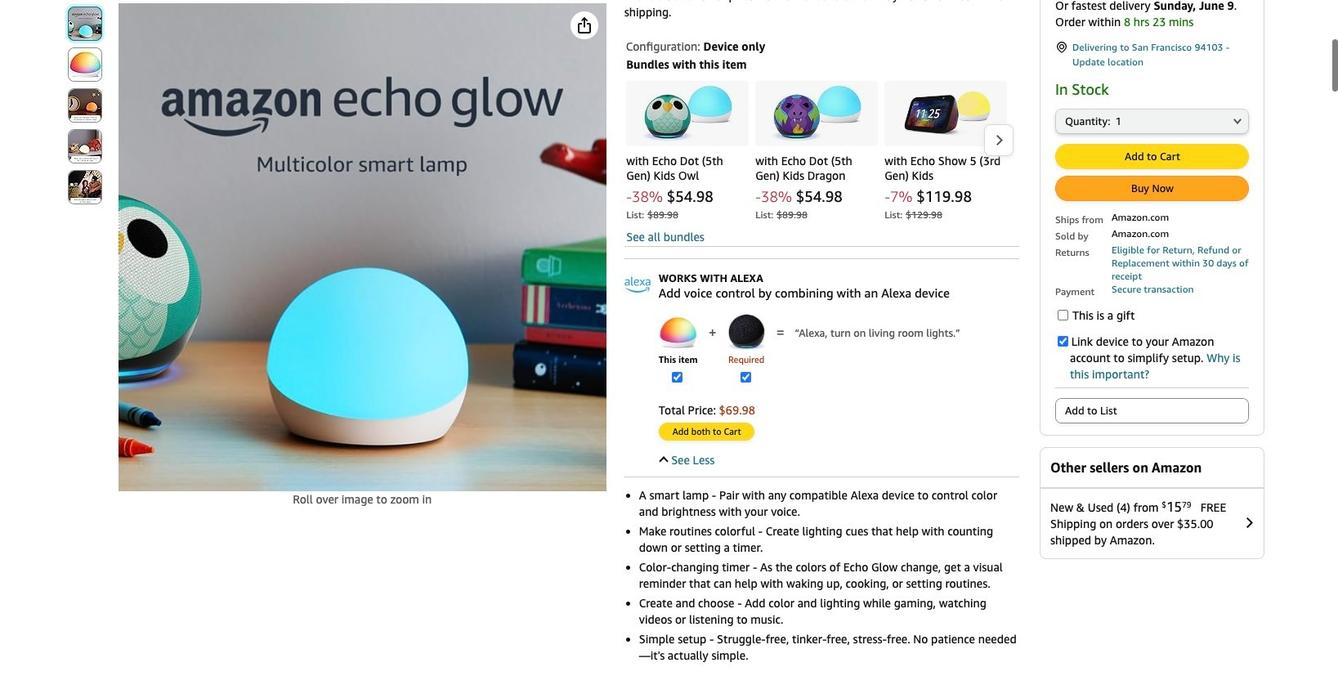 Task type: locate. For each thing, give the bounding box(es) containing it.
0 horizontal spatial product image image
[[643, 85, 733, 142]]

1 horizontal spatial list item
[[727, 313, 766, 388]]

0 horizontal spatial list item
[[659, 313, 698, 388]]

echo glow - multicolor smart lamp, works with alexa image
[[118, 3, 606, 491]]

list item left alexa device 'image'
[[659, 313, 698, 388]]

list item
[[659, 313, 698, 388], [727, 313, 766, 388]]

2 horizontal spatial product image image
[[901, 91, 991, 136]]

None checkbox
[[1058, 310, 1069, 321]]

product image image
[[643, 85, 733, 142], [772, 85, 862, 142], [901, 91, 991, 136]]

None submit
[[69, 7, 101, 40], [69, 48, 101, 81], [69, 89, 101, 122], [69, 130, 101, 163], [1056, 145, 1248, 169], [69, 171, 101, 204], [1056, 177, 1248, 201], [660, 423, 754, 440], [69, 7, 101, 40], [69, 48, 101, 81], [69, 89, 101, 122], [69, 130, 101, 163], [1056, 145, 1248, 169], [69, 171, 101, 204], [1056, 177, 1248, 201], [660, 423, 754, 440]]

None radio
[[1056, 398, 1249, 424]]

list item right "this item" image
[[727, 313, 766, 388]]

2 list item from the left
[[727, 313, 766, 388]]

This item checkbox
[[672, 372, 683, 383]]

Required checkbox
[[740, 372, 751, 383]]

this item is certified to work with alexa image
[[624, 271, 651, 297]]

dropdown image
[[1234, 118, 1242, 125]]

list
[[626, 81, 1014, 222]]

None checkbox
[[1058, 336, 1069, 347]]



Task type: vqa. For each thing, say whether or not it's contained in the screenshot.
1st Shoes from right
no



Task type: describe. For each thing, give the bounding box(es) containing it.
1 horizontal spatial product image image
[[772, 85, 862, 142]]

alexa device image
[[727, 314, 766, 351]]

1 list item from the left
[[659, 313, 698, 388]]

next image
[[995, 134, 1004, 146]]

this item image
[[659, 316, 698, 349]]

extender collapse image
[[659, 456, 668, 465]]



